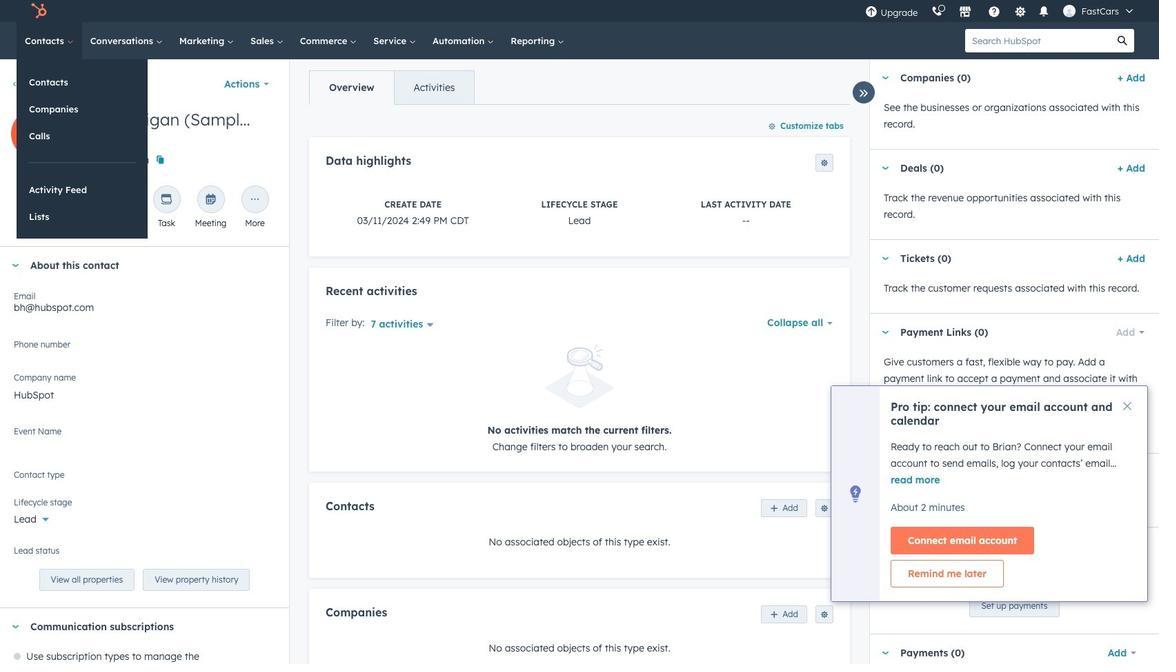 Task type: locate. For each thing, give the bounding box(es) containing it.
None text field
[[14, 381, 275, 408]]

task image
[[160, 194, 173, 207]]

menu
[[859, 0, 1143, 22]]

Search HubSpot search field
[[965, 29, 1111, 52]]

caret image
[[11, 264, 19, 267], [881, 652, 889, 655]]

0 horizontal spatial caret image
[[11, 264, 19, 267]]

0 vertical spatial caret image
[[11, 264, 19, 267]]

note image
[[28, 194, 40, 207]]

alert
[[326, 345, 833, 455]]

more image
[[249, 194, 261, 207]]

close image
[[1123, 402, 1132, 411]]

1 horizontal spatial caret image
[[881, 652, 889, 655]]

None text field
[[14, 337, 275, 365], [14, 424, 275, 452], [14, 337, 275, 365], [14, 424, 275, 452]]

meeting image
[[205, 194, 217, 207]]

caret image
[[881, 76, 889, 80], [881, 167, 889, 170], [881, 257, 889, 260], [881, 331, 889, 334], [881, 471, 889, 474], [881, 545, 889, 548], [11, 625, 19, 629]]

navigation
[[309, 70, 475, 105]]

marketplaces image
[[959, 6, 972, 19]]

email image
[[72, 194, 85, 207]]



Task type: describe. For each thing, give the bounding box(es) containing it.
contacts menu
[[17, 59, 148, 239]]

1 vertical spatial caret image
[[881, 652, 889, 655]]

christina overa image
[[1064, 5, 1076, 17]]



Task type: vqa. For each thing, say whether or not it's contained in the screenshot.
THE EMAIL icon
yes



